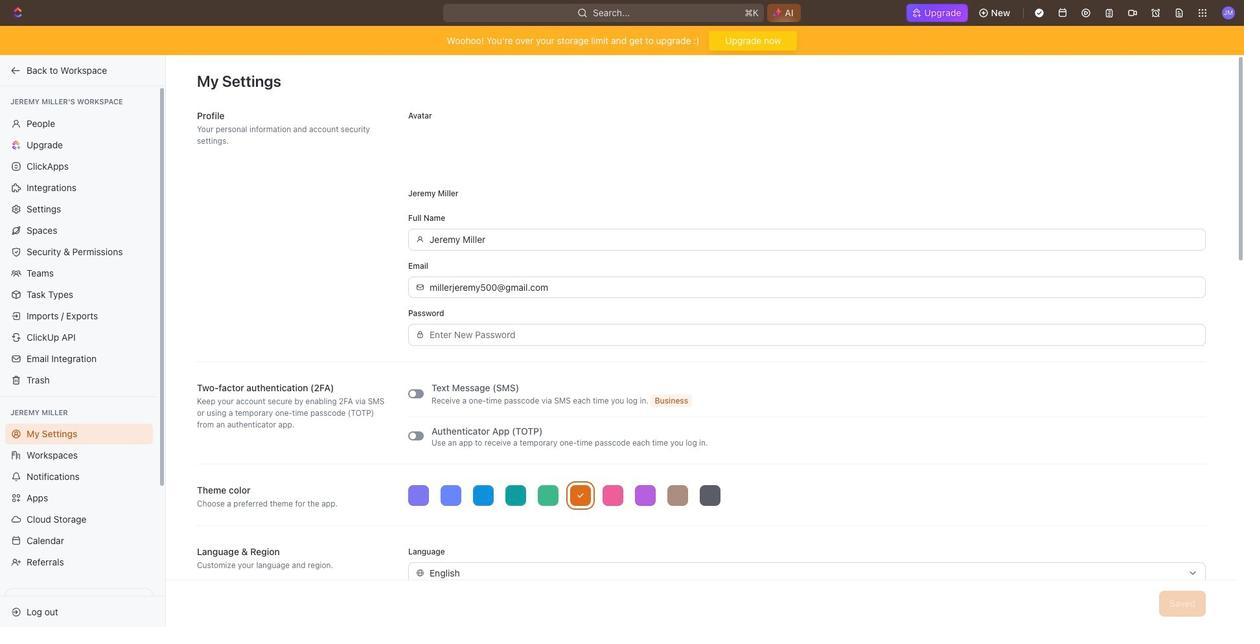 Task type: locate. For each thing, give the bounding box(es) containing it.
list box
[[408, 485, 1206, 506]]

option
[[408, 485, 429, 506], [441, 485, 461, 506], [473, 485, 494, 506], [506, 485, 526, 506], [538, 485, 559, 506], [570, 485, 591, 506], [603, 485, 624, 506], [635, 485, 656, 506], [668, 485, 688, 506], [700, 485, 721, 506]]

3 option from the left
[[473, 485, 494, 506]]

8 option from the left
[[635, 485, 656, 506]]

Enter Email text field
[[430, 277, 1198, 298]]

2 option from the left
[[441, 485, 461, 506]]

None text field
[[430, 563, 1183, 583]]

1 option from the left
[[408, 485, 429, 506]]

available on business plans or higher element
[[651, 394, 692, 407]]

6 option from the left
[[570, 485, 591, 506]]



Task type: vqa. For each thing, say whether or not it's contained in the screenshot.
‎Task 1
no



Task type: describe. For each thing, give the bounding box(es) containing it.
9 option from the left
[[668, 485, 688, 506]]

5 option from the left
[[538, 485, 559, 506]]

10 option from the left
[[700, 485, 721, 506]]

Enter Username text field
[[430, 229, 1198, 250]]

7 option from the left
[[603, 485, 624, 506]]

Enter New Password text field
[[430, 325, 1198, 345]]

4 option from the left
[[506, 485, 526, 506]]



